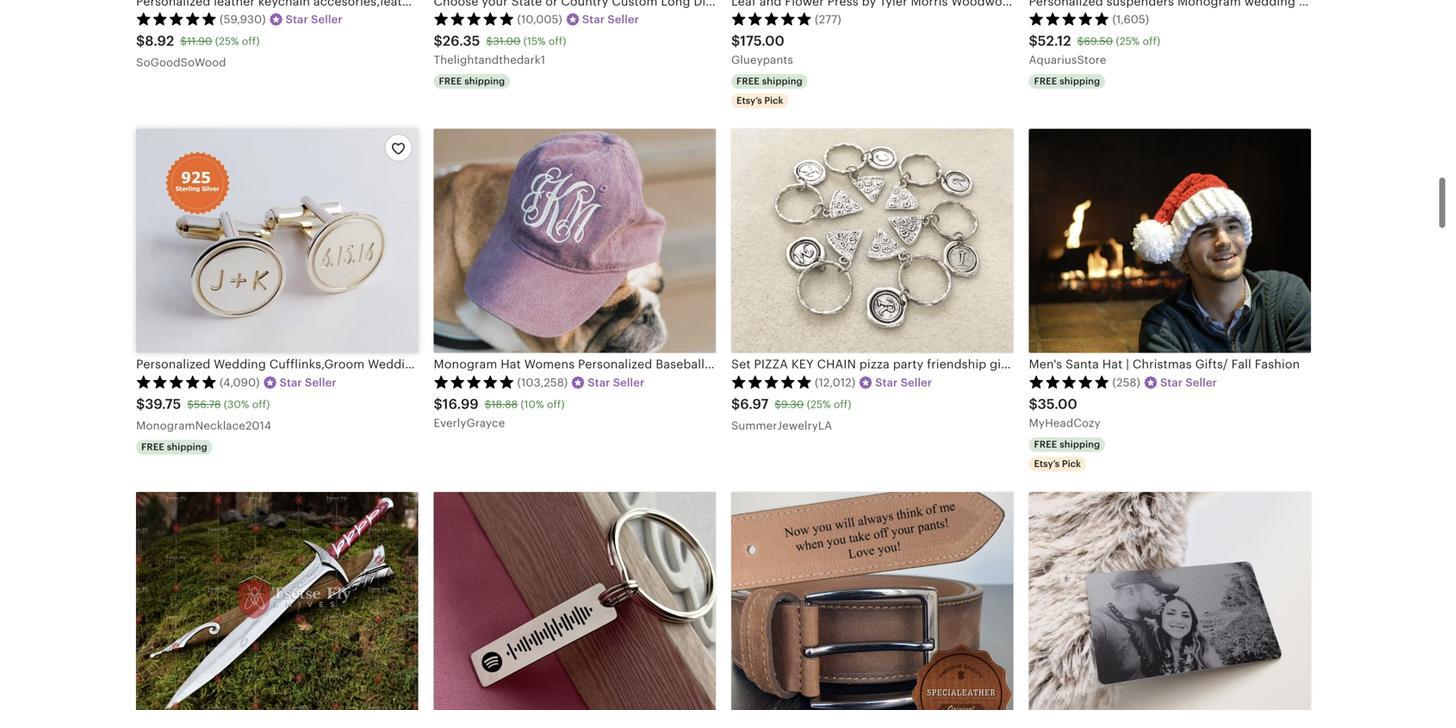 Task type: describe. For each thing, give the bounding box(es) containing it.
(25% for 52.12
[[1116, 35, 1140, 47]]

men's
[[1029, 357, 1063, 371]]

16.99
[[443, 396, 479, 412]]

men's santa hat | christmas gifts/ fall fashion
[[1029, 357, 1301, 371]]

(25% for 8.92
[[215, 35, 239, 47]]

0 horizontal spatial free shipping
[[141, 442, 207, 452]]

(10%
[[521, 399, 544, 410]]

free down myheadcozy
[[1035, 439, 1058, 450]]

(1,605)
[[1113, 13, 1150, 26]]

69.50
[[1084, 35, 1114, 47]]

|
[[1126, 357, 1130, 371]]

$ 6.97 $ 9.30 (25% off)
[[732, 396, 852, 412]]

(103,258)
[[517, 376, 568, 389]]

seller for 8.92
[[311, 13, 343, 26]]

2 hat from the left
[[1103, 357, 1123, 371]]

thelightandthedark1
[[434, 53, 546, 66]]

personalized
[[578, 357, 653, 371]]

pick for 175.00
[[765, 95, 784, 106]]

handmade  sword , steel sword, famous sword, movie sting sword -costume armor best gift for him, groomsmen gift, viking dagger, father's day image
[[136, 492, 418, 710]]

set pizza key chain pizza party friendship gift best friend gift gifts friends friendship jewelry friendship key chain personalized jewelry image
[[732, 129, 1014, 353]]

shipping down myheadcozy
[[1060, 439, 1101, 450]]

$ 16.99 $ 18.88 (10% off) everlygrayce
[[434, 396, 565, 429]]

star seller for 39.75
[[280, 376, 337, 389]]

$ inside $ 8.92 $ 11.90 (25% off)
[[180, 35, 187, 47]]

(25% for 6.97
[[807, 399, 831, 410]]

5 out of 5 stars image for 16.99
[[434, 375, 515, 389]]

free for 39.75
[[141, 442, 165, 452]]

(4,090)
[[220, 376, 260, 389]]

cap
[[708, 357, 732, 371]]

(258)
[[1113, 376, 1141, 389]]

santa
[[1066, 357, 1100, 371]]

etsy's for 35.00
[[1035, 458, 1060, 469]]

etsy's for 175.00
[[737, 95, 762, 106]]

9.30
[[782, 399, 804, 410]]

35.00
[[1038, 396, 1078, 412]]

gifts/
[[1196, 357, 1229, 371]]

star down men's santa hat | christmas gifts/ fall fashion
[[1161, 376, 1183, 389]]

seller for 39.75
[[305, 376, 337, 389]]

off) for 6.97
[[834, 399, 852, 410]]

aquariusstore
[[1029, 53, 1107, 66]]

men's santa hat | christmas gifts/ fall fashion image
[[1029, 129, 1312, 353]]

5 out of 5 stars image for 6.97
[[732, 375, 813, 389]]

18.88
[[492, 399, 518, 410]]

engraved picture wallet insert - add back engraving too - stocking stuffers, gifts for him or her - laser engraved photo love note card image
[[1029, 492, 1312, 710]]

shipping down glueypants
[[762, 76, 803, 87]]

glueypants
[[732, 53, 794, 66]]

6.97
[[740, 396, 769, 412]]

free for 52.12
[[1035, 76, 1058, 87]]

off) for 8.92
[[242, 35, 260, 47]]

5 out of 5 stars image up 175.00
[[732, 12, 813, 26]]

$ 8.92 $ 11.90 (25% off)
[[136, 33, 260, 49]]

5 out of 5 stars image down the santa
[[1029, 375, 1110, 389]]

b59
[[754, 357, 777, 371]]



Task type: locate. For each thing, give the bounding box(es) containing it.
free shipping etsy's pick for 35.00
[[1035, 439, 1101, 469]]

off) inside $ 39.75 $ 56.78 (30% off)
[[252, 399, 270, 410]]

off) right the (15%
[[549, 35, 567, 47]]

0 horizontal spatial hat
[[501, 357, 521, 371]]

5 out of 5 stars image down b59
[[732, 375, 813, 389]]

off) inside $ 16.99 $ 18.88 (10% off) everlygrayce
[[547, 399, 565, 410]]

star right (12,012)
[[876, 376, 898, 389]]

star seller right "(10,005)"
[[582, 13, 639, 26]]

personalized wedding cufflinks,groom wedding cufflinks,date and initials cufflinks,engraved cufflinks,elegant monogrammed cufflinks image
[[136, 129, 418, 353]]

star
[[286, 13, 308, 26], [582, 13, 605, 26], [280, 376, 302, 389], [588, 376, 610, 389], [876, 376, 898, 389], [1161, 376, 1183, 389]]

personalized spotify code stainless steel keychain - custom music in your pocket keychain - christmas gift image
[[434, 492, 716, 710]]

free for 26.35
[[439, 76, 462, 87]]

off) for 52.12
[[1143, 35, 1161, 47]]

off) for 16.99
[[547, 399, 565, 410]]

free shipping etsy's pick down myheadcozy
[[1035, 439, 1101, 469]]

seller right (4,090)
[[305, 376, 337, 389]]

(25% right 9.30
[[807, 399, 831, 410]]

seller for 6.97
[[901, 376, 933, 389]]

sogoodsowood
[[136, 56, 226, 69]]

0 vertical spatial pick
[[765, 95, 784, 106]]

1 horizontal spatial free shipping etsy's pick
[[1035, 439, 1101, 469]]

1 horizontal spatial (25%
[[807, 399, 831, 410]]

5 out of 5 stars image
[[136, 12, 217, 26], [434, 12, 515, 26], [732, 12, 813, 26], [1029, 12, 1110, 26], [136, 375, 217, 389], [434, 375, 515, 389], [732, 375, 813, 389], [1029, 375, 1110, 389]]

(25% down (1,605)
[[1116, 35, 1140, 47]]

star for 6.97
[[876, 376, 898, 389]]

seller right (12,012)
[[901, 376, 933, 389]]

1 horizontal spatial pick
[[1062, 458, 1081, 469]]

shipping
[[465, 76, 505, 87], [762, 76, 803, 87], [1060, 76, 1101, 87], [1060, 439, 1101, 450], [167, 442, 207, 452]]

pick
[[765, 95, 784, 106], [1062, 458, 1081, 469]]

26.35
[[443, 33, 480, 49]]

star seller right (12,012)
[[876, 376, 933, 389]]

d2
[[735, 357, 751, 371]]

1 hat from the left
[[501, 357, 521, 371]]

etsy's down glueypants
[[737, 95, 762, 106]]

star right (59,930)
[[286, 13, 308, 26]]

$ 35.00 myheadcozy
[[1029, 396, 1101, 429]]

off) inside the $ 52.12 $ 69.50 (25% off) aquariusstore
[[1143, 35, 1161, 47]]

off)
[[242, 35, 260, 47], [549, 35, 567, 47], [1143, 35, 1161, 47], [252, 399, 270, 410], [547, 399, 565, 410], [834, 399, 852, 410]]

star for 8.92
[[286, 13, 308, 26]]

off) inside $ 8.92 $ 11.90 (25% off)
[[242, 35, 260, 47]]

$ 52.12 $ 69.50 (25% off) aquariusstore
[[1029, 33, 1161, 66]]

(10,005)
[[517, 13, 563, 26]]

shipping down monogramnecklace2014
[[167, 442, 207, 452]]

shipping down thelightandthedark1
[[465, 76, 505, 87]]

39.75
[[145, 396, 181, 412]]

star seller down personalized
[[588, 376, 645, 389]]

off) right (30%
[[252, 399, 270, 410]]

baseball
[[656, 357, 705, 371]]

pick down glueypants
[[765, 95, 784, 106]]

52.12
[[1038, 33, 1072, 49]]

$ inside $ 39.75 $ 56.78 (30% off)
[[187, 399, 194, 410]]

1 vertical spatial etsy's
[[1035, 458, 1060, 469]]

5 out of 5 stars image up 39.75 at the left bottom
[[136, 375, 217, 389]]

5 out of 5 stars image for 52.12
[[1029, 12, 1110, 26]]

1 horizontal spatial free shipping
[[439, 76, 505, 87]]

$ inside '$ 35.00 myheadcozy'
[[1029, 396, 1038, 412]]

5 out of 5 stars image up 8.92
[[136, 12, 217, 26]]

seller right "(10,005)"
[[608, 13, 639, 26]]

free down aquariusstore
[[1035, 76, 1058, 87]]

5 out of 5 stars image for 8.92
[[136, 12, 217, 26]]

(30%
[[224, 399, 249, 410]]

(25%
[[215, 35, 239, 47], [1116, 35, 1140, 47], [807, 399, 831, 410]]

fashion
[[1255, 357, 1301, 371]]

free shipping down thelightandthedark1
[[439, 76, 505, 87]]

monogram hat womens personalized baseball cap d2 b59
[[434, 357, 777, 371]]

free shipping for 52.12
[[1035, 76, 1101, 87]]

$ 39.75 $ 56.78 (30% off)
[[136, 396, 270, 412]]

56.78
[[194, 399, 221, 410]]

free shipping
[[439, 76, 505, 87], [1035, 76, 1101, 87], [141, 442, 207, 452]]

star seller right (4,090)
[[280, 376, 337, 389]]

free shipping etsy's pick down glueypants
[[737, 76, 803, 106]]

5 out of 5 stars image for 39.75
[[136, 375, 217, 389]]

seller for 16.99
[[613, 376, 645, 389]]

off) for 26.35
[[549, 35, 567, 47]]

0 horizontal spatial (25%
[[215, 35, 239, 47]]

star for 39.75
[[280, 376, 302, 389]]

myheadcozy
[[1029, 417, 1101, 429]]

off) for 39.75
[[252, 399, 270, 410]]

star seller
[[286, 13, 343, 26], [582, 13, 639, 26], [280, 376, 337, 389], [588, 376, 645, 389], [876, 376, 933, 389], [1161, 376, 1218, 389]]

(25% inside the $ 52.12 $ 69.50 (25% off) aquariusstore
[[1116, 35, 1140, 47]]

custom handmade belt - anniversary gift - father's day gift - engraved leather belt -grooms men gift- genuine leather - gift for boyfriend - image
[[732, 492, 1014, 710]]

off) down (1,605)
[[1143, 35, 1161, 47]]

star seller for 8.92
[[286, 13, 343, 26]]

8.92
[[145, 33, 174, 49]]

seller right (59,930)
[[311, 13, 343, 26]]

shipping for 39.75
[[167, 442, 207, 452]]

star seller down gifts/
[[1161, 376, 1218, 389]]

1 vertical spatial free shipping etsy's pick
[[1035, 439, 1101, 469]]

seller down gifts/
[[1186, 376, 1218, 389]]

0 horizontal spatial pick
[[765, 95, 784, 106]]

star seller for 16.99
[[588, 376, 645, 389]]

star right (4,090)
[[280, 376, 302, 389]]

free shipping down monogramnecklace2014
[[141, 442, 207, 452]]

free shipping etsy's pick
[[737, 76, 803, 106], [1035, 439, 1101, 469]]

pick for 35.00
[[1062, 458, 1081, 469]]

christmas
[[1133, 357, 1192, 371]]

1 horizontal spatial etsy's
[[1035, 458, 1060, 469]]

(25% inside the $ 6.97 $ 9.30 (25% off)
[[807, 399, 831, 410]]

free shipping down aquariusstore
[[1035, 76, 1101, 87]]

pick down myheadcozy
[[1062, 458, 1081, 469]]

off) down (59,930)
[[242, 35, 260, 47]]

1 horizontal spatial hat
[[1103, 357, 1123, 371]]

$ inside $ 175.00 glueypants
[[732, 33, 740, 49]]

star seller right (59,930)
[[286, 13, 343, 26]]

free down glueypants
[[737, 76, 760, 87]]

2 horizontal spatial (25%
[[1116, 35, 1140, 47]]

hat left |
[[1103, 357, 1123, 371]]

1 vertical spatial pick
[[1062, 458, 1081, 469]]

star seller for 6.97
[[876, 376, 933, 389]]

fall
[[1232, 357, 1252, 371]]

free
[[439, 76, 462, 87], [737, 76, 760, 87], [1035, 76, 1058, 87], [1035, 439, 1058, 450], [141, 442, 165, 452]]

(12,012)
[[815, 376, 856, 389]]

0 vertical spatial etsy's
[[737, 95, 762, 106]]

monogram hat womens personalized baseball cap d2 b59 image
[[434, 129, 716, 353]]

summerjewelryla
[[732, 419, 833, 432]]

175.00
[[740, 33, 785, 49]]

shipping for 26.35
[[465, 76, 505, 87]]

free down 39.75 at the left bottom
[[141, 442, 165, 452]]

2 horizontal spatial free shipping
[[1035, 76, 1101, 87]]

hat
[[501, 357, 521, 371], [1103, 357, 1123, 371]]

monogram
[[434, 357, 498, 371]]

31.00
[[493, 35, 521, 47]]

star down monogram hat womens personalized baseball cap d2 b59
[[588, 376, 610, 389]]

5 out of 5 stars image up 52.12
[[1029, 12, 1110, 26]]

etsy's down myheadcozy
[[1035, 458, 1060, 469]]

0 vertical spatial free shipping etsy's pick
[[737, 76, 803, 106]]

(59,930)
[[220, 13, 266, 26]]

shipping for 52.12
[[1060, 76, 1101, 87]]

star for 26.35
[[582, 13, 605, 26]]

(277)
[[815, 13, 842, 26]]

seller for 26.35
[[608, 13, 639, 26]]

5 out of 5 stars image down monogram
[[434, 375, 515, 389]]

$
[[136, 33, 145, 49], [434, 33, 443, 49], [732, 33, 740, 49], [1029, 33, 1038, 49], [180, 35, 187, 47], [486, 35, 493, 47], [1078, 35, 1084, 47], [136, 396, 145, 412], [434, 396, 443, 412], [732, 396, 740, 412], [1029, 396, 1038, 412], [187, 399, 194, 410], [485, 399, 492, 410], [775, 399, 782, 410]]

seller down personalized
[[613, 376, 645, 389]]

(25% down (59,930)
[[215, 35, 239, 47]]

5 out of 5 stars image up 26.35
[[434, 12, 515, 26]]

$ 175.00 glueypants
[[732, 33, 794, 66]]

0 horizontal spatial free shipping etsy's pick
[[737, 76, 803, 106]]

$ 26.35 $ 31.00 (15% off) thelightandthedark1
[[434, 33, 567, 66]]

seller
[[311, 13, 343, 26], [608, 13, 639, 26], [305, 376, 337, 389], [613, 376, 645, 389], [901, 376, 933, 389], [1186, 376, 1218, 389]]

11.90
[[187, 35, 212, 47]]

hat up (103,258)
[[501, 357, 521, 371]]

everlygrayce
[[434, 417, 505, 429]]

star for 16.99
[[588, 376, 610, 389]]

off) down (12,012)
[[834, 399, 852, 410]]

free shipping etsy's pick for 175.00
[[737, 76, 803, 106]]

free down 26.35
[[439, 76, 462, 87]]

off) inside the $ 6.97 $ 9.30 (25% off)
[[834, 399, 852, 410]]

free shipping for 26.35
[[439, 76, 505, 87]]

$ inside the $ 6.97 $ 9.30 (25% off)
[[775, 399, 782, 410]]

off) right (10%
[[547, 399, 565, 410]]

monogramnecklace2014
[[136, 419, 271, 432]]

etsy's
[[737, 95, 762, 106], [1035, 458, 1060, 469]]

(15%
[[524, 35, 546, 47]]

(25% inside $ 8.92 $ 11.90 (25% off)
[[215, 35, 239, 47]]

shipping down aquariusstore
[[1060, 76, 1101, 87]]

5 out of 5 stars image for 26.35
[[434, 12, 515, 26]]

star seller for 26.35
[[582, 13, 639, 26]]

off) inside $ 26.35 $ 31.00 (15% off) thelightandthedark1
[[549, 35, 567, 47]]

0 horizontal spatial etsy's
[[737, 95, 762, 106]]

womens
[[525, 357, 575, 371]]

star right "(10,005)"
[[582, 13, 605, 26]]



Task type: vqa. For each thing, say whether or not it's contained in the screenshot.
the shop within the Contact shop owner button
no



